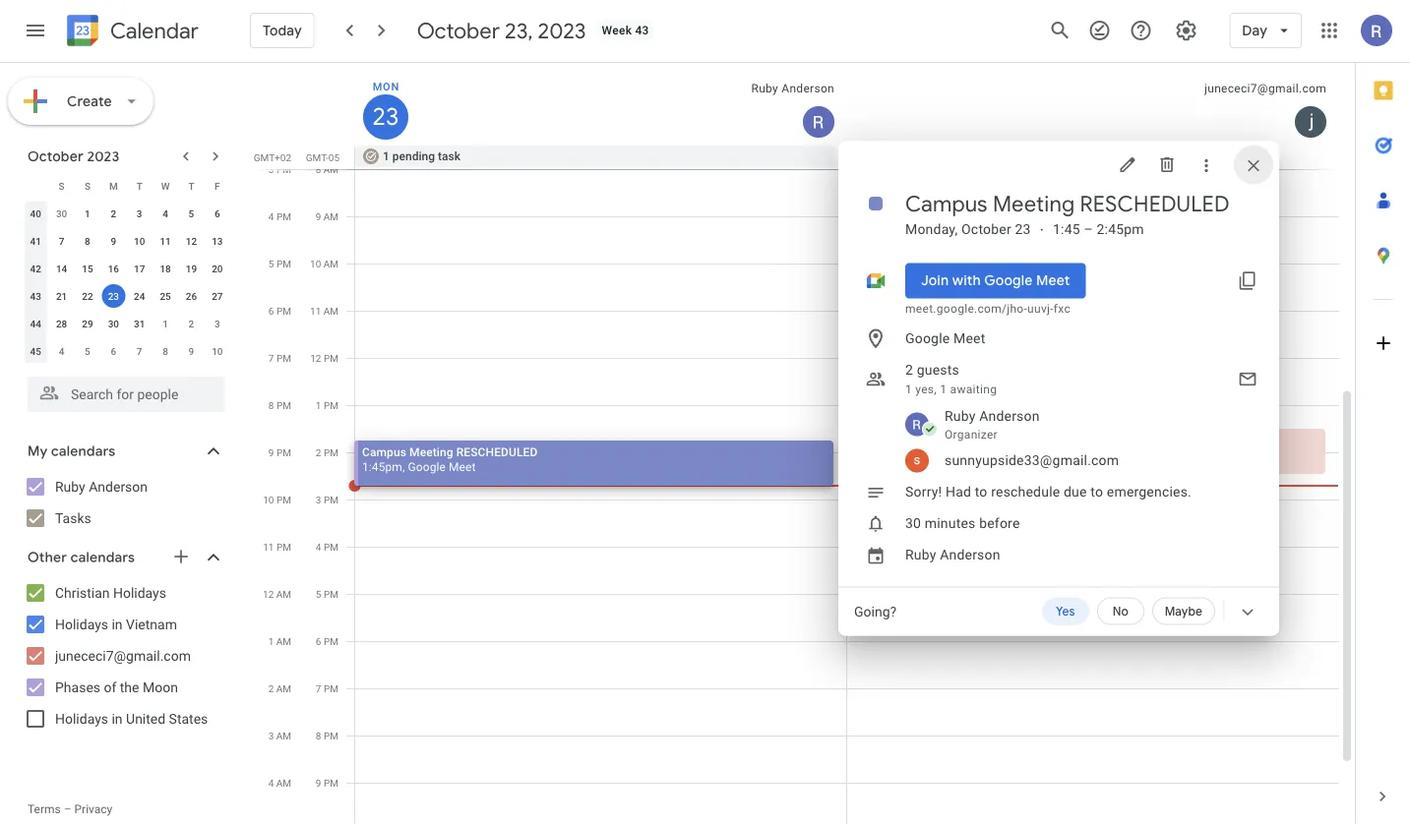 Task type: describe. For each thing, give the bounding box(es) containing it.
mon 23
[[371, 80, 400, 132]]

states
[[169, 711, 208, 727]]

2 for guests
[[905, 362, 913, 378]]

f
[[215, 180, 220, 192]]

uuvj-
[[1028, 302, 1054, 315]]

9 left november 10 element
[[189, 345, 194, 357]]

privacy link
[[74, 803, 112, 817]]

6 inside november 6 element
[[111, 345, 116, 357]]

4 down 3 am
[[268, 777, 274, 789]]

am for 9 am
[[324, 211, 339, 222]]

phases of the moon
[[55, 680, 178, 696]]

9 up the 10 am
[[316, 211, 321, 222]]

18
[[160, 263, 171, 275]]

15
[[82, 263, 93, 275]]

yes button
[[1042, 598, 1089, 625]]

12 pm
[[310, 352, 339, 364]]

rescheduled for campus meeting rescheduled monday, october 23 ⋅ 1:45 – 2:45pm
[[1080, 190, 1230, 218]]

meeting for campus meeting rescheduled 1:45pm , google meet
[[409, 445, 453, 459]]

29
[[82, 318, 93, 330]]

pm left 1 pm
[[276, 400, 291, 411]]

45
[[30, 345, 41, 357]]

1 t from the left
[[136, 180, 142, 192]]

pm right 12 am
[[324, 588, 339, 600]]

sunnyupside33@gmail.com
[[945, 453, 1119, 469]]

pm left the 9 am
[[276, 211, 291, 222]]

9 right 4 am at bottom
[[316, 777, 321, 789]]

2 guests 1 yes, 1 awaiting
[[905, 362, 997, 396]]

4 left the 9 am
[[269, 211, 274, 222]]

20
[[212, 263, 223, 275]]

1 horizontal spatial 43
[[635, 24, 649, 37]]

sunnyupside33@gmail.com tree item
[[878, 445, 1279, 477]]

pm down 2 pm
[[324, 494, 339, 506]]

11 pm
[[263, 541, 291, 553]]

11 for 11 pm
[[263, 541, 274, 553]]

christian holidays
[[55, 585, 166, 601]]

1 horizontal spatial 7 pm
[[316, 683, 339, 695]]

anderson down 30 minutes before
[[940, 547, 1000, 563]]

row containing 45
[[23, 338, 230, 365]]

add other calendars image
[[171, 547, 191, 567]]

3 right 10 pm at bottom left
[[316, 494, 321, 506]]

0 horizontal spatial 4 pm
[[269, 211, 291, 222]]

campus meeting rescheduled 1:45pm , google meet
[[362, 445, 538, 474]]

1 pending task button
[[355, 146, 835, 167]]

6 up 13 element
[[215, 208, 220, 219]]

9 left 10 element
[[111, 235, 116, 247]]

november 2 element
[[180, 312, 203, 336]]

mon
[[373, 80, 400, 93]]

1:45
[[1053, 221, 1080, 238]]

14 element
[[50, 257, 73, 280]]

1 right the yes,
[[940, 382, 947, 396]]

my calendars button
[[4, 436, 244, 467]]

11 element
[[154, 229, 177, 253]]

30 for september 30 element
[[56, 208, 67, 219]]

7 right 2 am
[[316, 683, 321, 695]]

2 horizontal spatial ruby anderson
[[905, 547, 1000, 563]]

1 inside button
[[383, 150, 390, 163]]

4 right 11 pm
[[316, 541, 321, 553]]

my calendars list
[[4, 471, 244, 534]]

sorry!
[[905, 484, 942, 500]]

1 am
[[268, 636, 291, 648]]

11 for 11
[[160, 235, 171, 247]]

14
[[56, 263, 67, 275]]

24 element
[[128, 284, 151, 308]]

23, today element
[[102, 284, 125, 308]]

– inside campus meeting rescheduled monday, october 23 ⋅ 1:45 – 2:45pm
[[1084, 221, 1093, 238]]

pm up 11 pm
[[276, 494, 291, 506]]

23 inside cell
[[108, 290, 119, 302]]

w
[[161, 180, 170, 192]]

6 right "1 am"
[[316, 636, 321, 648]]

terms link
[[28, 803, 61, 817]]

create
[[67, 93, 112, 110]]

privacy
[[74, 803, 112, 817]]

4 am
[[268, 777, 291, 789]]

26
[[186, 290, 197, 302]]

3 am
[[268, 730, 291, 742]]

united
[[126, 711, 165, 727]]

43 inside october 2023 grid
[[30, 290, 41, 302]]

1:30 – 2:30pm
[[854, 448, 932, 462]]

rescheduled for campus meeting rescheduled 1:45pm , google meet
[[456, 445, 538, 459]]

1 horizontal spatial 4 pm
[[316, 541, 339, 553]]

28
[[56, 318, 67, 330]]

30 minutes before
[[905, 516, 1020, 532]]

7 right 41
[[59, 235, 64, 247]]

main drawer image
[[24, 19, 47, 42]]

1 pending task
[[383, 150, 460, 163]]

in for vietnam
[[112, 617, 123, 633]]

1 right september 30 element
[[85, 208, 90, 219]]

23 inside campus meeting rescheduled monday, october 23 ⋅ 1:45 – 2:45pm
[[1015, 221, 1031, 238]]

guests tree
[[831, 404, 1279, 477]]

going?
[[854, 604, 897, 620]]

awaiting
[[950, 382, 997, 396]]

1 vertical spatial 8 pm
[[316, 730, 339, 742]]

30 element
[[102, 312, 125, 336]]

pm right "1 am"
[[324, 636, 339, 648]]

october for october 2023
[[28, 148, 84, 165]]

23,
[[505, 17, 533, 44]]

today button
[[250, 7, 315, 54]]

– for terms – privacy
[[64, 803, 71, 817]]

8 left 1 pm
[[269, 400, 274, 411]]

november 7 element
[[128, 340, 151, 363]]

october 2023 grid
[[19, 172, 230, 365]]

week 43
[[602, 24, 649, 37]]

junececi7@gmail.com inside the other calendars list
[[55, 648, 191, 664]]

1:30 – 2:30pm button
[[846, 429, 1326, 474]]

pm left 12 pm
[[276, 352, 291, 364]]

8 am
[[316, 163, 339, 175]]

12 for 12
[[186, 235, 197, 247]]

november 1 element
[[154, 312, 177, 336]]

0 horizontal spatial 2023
[[87, 148, 119, 165]]

7 left november 8 element
[[137, 345, 142, 357]]

my calendars
[[28, 443, 115, 461]]

pm right 11 pm
[[324, 541, 339, 553]]

4 inside "element"
[[59, 345, 64, 357]]

41
[[30, 235, 41, 247]]

1 horizontal spatial 2023
[[538, 17, 586, 44]]

show additional actions image
[[1238, 603, 1258, 622]]

vietnam
[[126, 617, 177, 633]]

calendars for other calendars
[[71, 549, 135, 567]]

terms – privacy
[[28, 803, 112, 817]]

1 horizontal spatial 9 pm
[[316, 777, 339, 789]]

4 up the 11 element
[[163, 208, 168, 219]]

am for 2 am
[[276, 683, 291, 695]]

12 am
[[263, 588, 291, 600]]

31 element
[[128, 312, 151, 336]]

campus meeting rescheduled monday, october 23 ⋅ 1:45 – 2:45pm
[[905, 190, 1230, 238]]

⋅
[[1039, 221, 1045, 238]]

21
[[56, 290, 67, 302]]

1 horizontal spatial 3 pm
[[316, 494, 339, 506]]

no button
[[1097, 598, 1144, 625]]

pm left gmt-
[[276, 163, 291, 175]]

10 element
[[128, 229, 151, 253]]

30 for 30 minutes before
[[905, 516, 921, 532]]

organizer
[[945, 428, 998, 441]]

anderson inside 23 'column header'
[[782, 82, 835, 95]]

maybe button
[[1152, 598, 1215, 625]]

1:45pm
[[362, 460, 402, 474]]

2 horizontal spatial meet
[[1036, 272, 1070, 290]]

campus for campus meeting rescheduled monday, october 23 ⋅ 1:45 – 2:45pm
[[905, 190, 988, 218]]

0 horizontal spatial 6 pm
[[269, 305, 291, 317]]

reschedule
[[991, 484, 1060, 500]]

anderson inside my calendars list
[[89, 479, 148, 495]]

holidays in united states
[[55, 711, 208, 727]]

18 element
[[154, 257, 177, 280]]

m
[[109, 180, 118, 192]]

19 element
[[180, 257, 203, 280]]

november 5 element
[[76, 340, 99, 363]]

am for 4 am
[[276, 777, 291, 789]]

meet inside "campus meeting rescheduled 1:45pm , google meet"
[[449, 460, 476, 474]]

0 horizontal spatial 3 pm
[[269, 163, 291, 175]]

1 down 12 am
[[268, 636, 274, 648]]

pm up 1 pm
[[324, 352, 339, 364]]

am for 11 am
[[324, 305, 339, 317]]

22
[[82, 290, 93, 302]]

7 left 12 pm
[[269, 352, 274, 364]]

3 up 10 element
[[137, 208, 142, 219]]

pm down 1 pm
[[324, 447, 339, 459]]

october inside campus meeting rescheduled monday, october 23 ⋅ 1:45 – 2:45pm
[[962, 221, 1011, 238]]

week
[[602, 24, 632, 37]]

25
[[160, 290, 171, 302]]

2 s from the left
[[85, 180, 90, 192]]

5 right 12 am
[[316, 588, 321, 600]]

Search for people text field
[[39, 377, 213, 412]]

row containing s
[[23, 172, 230, 200]]

44
[[30, 318, 41, 330]]

meet.google.com/jho-
[[905, 302, 1028, 315]]

holidays for holidays in united states
[[55, 711, 108, 727]]

8 left 05 at the left top of page
[[316, 163, 321, 175]]

6 left 11 am
[[269, 305, 274, 317]]

day button
[[1229, 7, 1302, 54]]

11 am
[[310, 305, 339, 317]]

9 am
[[316, 211, 339, 222]]

google meet
[[905, 331, 986, 347]]

yes,
[[916, 382, 937, 396]]

join with google meet link
[[905, 263, 1086, 299]]

0 horizontal spatial 9 pm
[[269, 447, 291, 459]]

5 left the 10 am
[[269, 258, 274, 270]]

1 vertical spatial 6 pm
[[316, 636, 339, 648]]

2:45pm
[[1097, 221, 1144, 238]]

0 vertical spatial 8 pm
[[269, 400, 291, 411]]

campus for campus meeting rescheduled 1:45pm , google meet
[[362, 445, 406, 459]]

1 horizontal spatial 5 pm
[[316, 588, 339, 600]]

meeting for campus meeting rescheduled monday, october 23 ⋅ 1:45 – 2:45pm
[[993, 190, 1075, 218]]

join
[[921, 272, 949, 290]]

campus meeting rescheduled heading
[[905, 190, 1230, 218]]

0 vertical spatial google
[[984, 272, 1033, 290]]

meet.google.com/jho-uuvj-fxc
[[905, 302, 1071, 315]]

day
[[1242, 22, 1268, 39]]

8 left november 9 element
[[163, 345, 168, 357]]

the
[[120, 680, 139, 696]]

november 8 element
[[154, 340, 177, 363]]

of
[[104, 680, 116, 696]]

today
[[263, 22, 302, 39]]

october for october 23, 2023
[[417, 17, 500, 44]]

10 for 10 element
[[134, 235, 145, 247]]

calendar heading
[[106, 17, 199, 45]]

29 element
[[76, 312, 99, 336]]

join with google meet
[[921, 272, 1070, 290]]

october 23, 2023
[[417, 17, 586, 44]]

8 up "15" "element" at the left top of the page
[[85, 235, 90, 247]]

pm left 11 am
[[276, 305, 291, 317]]

yes
[[1056, 604, 1075, 619]]



Task type: locate. For each thing, give the bounding box(es) containing it.
other calendars list
[[4, 578, 244, 735]]

ruby anderson down my calendars dropdown button
[[55, 479, 148, 495]]

11
[[160, 235, 171, 247], [310, 305, 321, 317], [263, 541, 274, 553]]

october up september 30 element
[[28, 148, 84, 165]]

4 row from the top
[[23, 255, 230, 282]]

am for 10 am
[[324, 258, 339, 270]]

7 pm left 12 pm
[[269, 352, 291, 364]]

pm right 4 am at bottom
[[324, 777, 339, 789]]

8 pm right 3 am
[[316, 730, 339, 742]]

with
[[952, 272, 981, 290]]

campus up monday,
[[905, 190, 988, 218]]

pm up 2 pm
[[324, 400, 339, 411]]

10 for november 10 element
[[212, 345, 223, 357]]

3 left gmt-
[[269, 163, 274, 175]]

11 right 10 element
[[160, 235, 171, 247]]

1 vertical spatial 3 pm
[[316, 494, 339, 506]]

0 vertical spatial calendars
[[51, 443, 115, 461]]

13
[[212, 235, 223, 247]]

am down 3 am
[[276, 777, 291, 789]]

30
[[56, 208, 67, 219], [108, 318, 119, 330], [905, 516, 921, 532]]

23 grid
[[252, 63, 1355, 826]]

1 down 12 pm
[[316, 400, 321, 411]]

12
[[186, 235, 197, 247], [310, 352, 321, 364], [263, 588, 274, 600]]

calendars
[[51, 443, 115, 461], [71, 549, 135, 567]]

1 pm
[[316, 400, 339, 411]]

5 right november 4 "element"
[[85, 345, 90, 357]]

1 vertical spatial 4 pm
[[316, 541, 339, 553]]

pm left 2 pm
[[276, 447, 291, 459]]

september 30 element
[[50, 202, 73, 225]]

0 horizontal spatial campus
[[362, 445, 406, 459]]

27 element
[[205, 284, 229, 308]]

7 row from the top
[[23, 338, 230, 365]]

5 pm right 12 am
[[316, 588, 339, 600]]

1 horizontal spatial 11
[[263, 541, 274, 553]]

calendars right my on the left of page
[[51, 443, 115, 461]]

10
[[134, 235, 145, 247], [310, 258, 321, 270], [212, 345, 223, 357], [263, 494, 274, 506]]

ruby anderson inside 23 'column header'
[[751, 82, 835, 95]]

6 pm left 11 am
[[269, 305, 291, 317]]

0 vertical spatial 23
[[371, 101, 398, 132]]

0 vertical spatial junececi7@gmail.com
[[1205, 82, 1327, 95]]

anderson up organizer
[[979, 408, 1040, 425]]

43 right the week
[[635, 24, 649, 37]]

0 horizontal spatial october
[[28, 148, 84, 165]]

2 vertical spatial ruby anderson
[[905, 547, 1000, 563]]

0 vertical spatial 30
[[56, 208, 67, 219]]

2 vertical spatial –
[[64, 803, 71, 817]]

other
[[28, 549, 67, 567]]

campus up the 1:45pm
[[362, 445, 406, 459]]

23 column header
[[355, 63, 847, 146]]

1 horizontal spatial junececi7@gmail.com
[[1205, 82, 1327, 95]]

5 pm left the 10 am
[[269, 258, 291, 270]]

23 inside mon 23
[[371, 101, 398, 132]]

– inside button
[[880, 448, 888, 462]]

1 vertical spatial 9 pm
[[316, 777, 339, 789]]

row containing 41
[[23, 227, 230, 255]]

1 right 31 element
[[163, 318, 168, 330]]

15 element
[[76, 257, 99, 280]]

christian
[[55, 585, 110, 601]]

campus inside campus meeting rescheduled monday, october 23 ⋅ 1:45 – 2:45pm
[[905, 190, 988, 218]]

19
[[186, 263, 197, 275]]

1 row from the top
[[23, 172, 230, 200]]

in down christian holidays
[[112, 617, 123, 633]]

rescheduled
[[1080, 190, 1230, 218], [456, 445, 538, 459]]

4 pm
[[269, 211, 291, 222], [316, 541, 339, 553]]

gmt-05
[[306, 152, 340, 163]]

2 for pm
[[316, 447, 321, 459]]

–
[[1084, 221, 1093, 238], [880, 448, 888, 462], [64, 803, 71, 817]]

gmt+02
[[254, 152, 291, 163]]

0 horizontal spatial 11
[[160, 235, 171, 247]]

1 pending task row
[[346, 146, 1355, 169]]

holidays
[[113, 585, 166, 601], [55, 617, 108, 633], [55, 711, 108, 727]]

holidays up the vietnam
[[113, 585, 166, 601]]

0 vertical spatial meeting
[[993, 190, 1075, 218]]

other calendars
[[28, 549, 135, 567]]

0 vertical spatial 2023
[[538, 17, 586, 44]]

ruby inside my calendars list
[[55, 479, 85, 495]]

3 pm down 2 pm
[[316, 494, 339, 506]]

1 horizontal spatial ruby anderson
[[751, 82, 835, 95]]

am down 8 am
[[324, 211, 339, 222]]

23
[[371, 101, 398, 132], [1015, 221, 1031, 238], [108, 290, 119, 302]]

am for 8 am
[[324, 163, 339, 175]]

in for united
[[112, 711, 123, 727]]

november 10 element
[[205, 340, 229, 363]]

1 vertical spatial 7 pm
[[316, 683, 339, 695]]

0 horizontal spatial rescheduled
[[456, 445, 538, 459]]

0 horizontal spatial 23
[[108, 290, 119, 302]]

meeting inside campus meeting rescheduled monday, october 23 ⋅ 1:45 – 2:45pm
[[993, 190, 1075, 218]]

google meet button
[[838, 323, 1279, 355]]

3
[[269, 163, 274, 175], [137, 208, 142, 219], [215, 318, 220, 330], [316, 494, 321, 506], [268, 730, 274, 742]]

ruby anderson inside my calendars list
[[55, 479, 148, 495]]

junececi7@gmail.com up phases of the moon
[[55, 648, 191, 664]]

None search field
[[0, 369, 244, 412]]

1 vertical spatial 11
[[310, 305, 321, 317]]

november 9 element
[[180, 340, 203, 363]]

3 right the november 2 element
[[215, 318, 220, 330]]

9 up 10 pm at bottom left
[[269, 447, 274, 459]]

2 for am
[[268, 683, 274, 695]]

10 for 10 am
[[310, 258, 321, 270]]

4
[[163, 208, 168, 219], [269, 211, 274, 222], [59, 345, 64, 357], [316, 541, 321, 553], [268, 777, 274, 789]]

1 horizontal spatial s
[[85, 180, 90, 192]]

1 s from the left
[[59, 180, 65, 192]]

t right m
[[136, 180, 142, 192]]

1 in from the top
[[112, 617, 123, 633]]

pending
[[392, 150, 435, 163]]

2 down 1 pm
[[316, 447, 321, 459]]

1 to from the left
[[975, 484, 988, 500]]

1 vertical spatial 30
[[108, 318, 119, 330]]

1 horizontal spatial campus
[[905, 190, 988, 218]]

0 horizontal spatial ruby anderson
[[55, 479, 148, 495]]

pm down 10 pm at bottom left
[[276, 541, 291, 553]]

6 pm right "1 am"
[[316, 636, 339, 648]]

due
[[1064, 484, 1087, 500]]

2
[[111, 208, 116, 219], [189, 318, 194, 330], [905, 362, 913, 378], [316, 447, 321, 459], [268, 683, 274, 695]]

43 left 21
[[30, 290, 41, 302]]

2 left the guests
[[905, 362, 913, 378]]

1 horizontal spatial to
[[1091, 484, 1103, 500]]

tab list
[[1356, 63, 1410, 770]]

pm right 2 am
[[324, 683, 339, 695]]

am down the 9 am
[[324, 258, 339, 270]]

november 4 element
[[50, 340, 73, 363]]

11 for 11 am
[[310, 305, 321, 317]]

5 row from the top
[[23, 282, 230, 310]]

ruby anderson up 1 pending task row
[[751, 82, 835, 95]]

1 vertical spatial in
[[112, 711, 123, 727]]

5
[[189, 208, 194, 219], [269, 258, 274, 270], [85, 345, 90, 357], [316, 588, 321, 600]]

t right w
[[188, 180, 194, 192]]

23 left ⋅
[[1015, 221, 1031, 238]]

9 pm
[[269, 447, 291, 459], [316, 777, 339, 789]]

6
[[215, 208, 220, 219], [269, 305, 274, 317], [111, 345, 116, 357], [316, 636, 321, 648]]

16
[[108, 263, 119, 275]]

2 horizontal spatial –
[[1084, 221, 1093, 238]]

0 vertical spatial in
[[112, 617, 123, 633]]

– right 1:30
[[880, 448, 888, 462]]

2 horizontal spatial october
[[962, 221, 1011, 238]]

1
[[383, 150, 390, 163], [85, 208, 90, 219], [163, 318, 168, 330], [905, 382, 912, 396], [940, 382, 947, 396], [316, 400, 321, 411], [268, 636, 274, 648]]

12 right the 11 element
[[186, 235, 197, 247]]

9 pm left 2 pm
[[269, 447, 291, 459]]

2 vertical spatial 30
[[905, 516, 921, 532]]

am up 2 am
[[276, 636, 291, 648]]

21 element
[[50, 284, 73, 308]]

2 horizontal spatial 12
[[310, 352, 321, 364]]

0 vertical spatial holidays
[[113, 585, 166, 601]]

google up meet.google.com/jho-uuvj-fxc
[[984, 272, 1033, 290]]

1 vertical spatial 2023
[[87, 148, 119, 165]]

2023
[[538, 17, 586, 44], [87, 148, 119, 165]]

1 vertical spatial 23
[[1015, 221, 1031, 238]]

calendars for my calendars
[[51, 443, 115, 461]]

s left m
[[85, 180, 90, 192]]

23 cell
[[101, 282, 126, 310]]

row containing 43
[[23, 282, 230, 310]]

november 3 element
[[205, 312, 229, 336]]

1 left pending
[[383, 150, 390, 163]]

0 horizontal spatial 43
[[30, 290, 41, 302]]

october 2023
[[28, 148, 119, 165]]

meet up fxc
[[1036, 272, 1070, 290]]

12 down 11 am
[[310, 352, 321, 364]]

campus
[[905, 190, 988, 218], [362, 445, 406, 459]]

2 vertical spatial 12
[[263, 588, 274, 600]]

1 vertical spatial calendars
[[71, 549, 135, 567]]

12 for 12 pm
[[310, 352, 321, 364]]

27
[[212, 290, 223, 302]]

settings menu image
[[1174, 19, 1198, 42]]

10 left the 11 element
[[134, 235, 145, 247]]

row containing 40
[[23, 200, 230, 227]]

11 inside row
[[160, 235, 171, 247]]

1 horizontal spatial google
[[905, 331, 950, 347]]

25 element
[[154, 284, 177, 308]]

1 vertical spatial october
[[28, 148, 84, 165]]

1 vertical spatial meeting
[[409, 445, 453, 459]]

22 element
[[76, 284, 99, 308]]

1 horizontal spatial meeting
[[993, 190, 1075, 218]]

row group
[[23, 200, 230, 365]]

20 element
[[205, 257, 229, 280]]

2 down m
[[111, 208, 116, 219]]

rescheduled inside campus meeting rescheduled monday, october 23 ⋅ 1:45 – 2:45pm
[[1080, 190, 1230, 218]]

1 horizontal spatial october
[[417, 17, 500, 44]]

1 horizontal spatial 8 pm
[[316, 730, 339, 742]]

emergencies.
[[1107, 484, 1192, 500]]

november 6 element
[[102, 340, 125, 363]]

0 vertical spatial 12
[[186, 235, 197, 247]]

monday,
[[905, 221, 958, 238]]

3 pm left gmt-
[[269, 163, 291, 175]]

2 inside 2 guests 1 yes, 1 awaiting
[[905, 362, 913, 378]]

1 vertical spatial 43
[[30, 290, 41, 302]]

17
[[134, 263, 145, 275]]

create button
[[8, 78, 153, 125]]

delete event image
[[1157, 155, 1177, 175]]

1 vertical spatial ruby anderson
[[55, 479, 148, 495]]

9 pm right 4 am at bottom
[[316, 777, 339, 789]]

0 vertical spatial –
[[1084, 221, 1093, 238]]

holidays in vietnam
[[55, 617, 177, 633]]

40
[[30, 208, 41, 219]]

junececi7@gmail.com inside '23' grid
[[1205, 82, 1327, 95]]

meeting
[[993, 190, 1075, 218], [409, 445, 453, 459]]

2 vertical spatial october
[[962, 221, 1011, 238]]

meeting inside "campus meeting rescheduled 1:45pm , google meet"
[[409, 445, 453, 459]]

terms
[[28, 803, 61, 817]]

holidays down the phases
[[55, 711, 108, 727]]

2 vertical spatial 23
[[108, 290, 119, 302]]

google inside button
[[905, 331, 950, 347]]

am for 3 am
[[276, 730, 291, 742]]

12 element
[[180, 229, 203, 253]]

1 vertical spatial 5 pm
[[316, 588, 339, 600]]

anderson inside ruby anderson organizer
[[979, 408, 1040, 425]]

0 horizontal spatial –
[[64, 803, 71, 817]]

2 vertical spatial google
[[408, 460, 446, 474]]

0 horizontal spatial 30
[[56, 208, 67, 219]]

10 am
[[310, 258, 339, 270]]

43
[[635, 24, 649, 37], [30, 290, 41, 302]]

1 vertical spatial campus
[[362, 445, 406, 459]]

31
[[134, 318, 145, 330]]

0 horizontal spatial google
[[408, 460, 446, 474]]

rescheduled inside "campus meeting rescheduled 1:45pm , google meet"
[[456, 445, 538, 459]]

sorry! had to reschedule due to emergencies.
[[905, 484, 1192, 500]]

3 pm
[[269, 163, 291, 175], [316, 494, 339, 506]]

0 vertical spatial campus
[[905, 190, 988, 218]]

12 inside row
[[186, 235, 197, 247]]

1 horizontal spatial rescheduled
[[1080, 190, 1230, 218]]

am up 12 pm
[[324, 305, 339, 317]]

ruby anderson, attending, organizer tree item
[[878, 404, 1279, 445]]

google inside "campus meeting rescheduled 1:45pm , google meet"
[[408, 460, 446, 474]]

anderson
[[782, 82, 835, 95], [979, 408, 1040, 425], [89, 479, 148, 495], [940, 547, 1000, 563]]

30 for 30 element
[[108, 318, 119, 330]]

0 vertical spatial 6 pm
[[269, 305, 291, 317]]

10 for 10 pm
[[263, 494, 274, 506]]

24
[[134, 290, 145, 302]]

1 horizontal spatial 12
[[263, 588, 274, 600]]

8
[[316, 163, 321, 175], [85, 235, 90, 247], [163, 345, 168, 357], [269, 400, 274, 411], [316, 730, 321, 742]]

meet right ,
[[449, 460, 476, 474]]

0 vertical spatial 11
[[160, 235, 171, 247]]

5 pm
[[269, 258, 291, 270], [316, 588, 339, 600]]

17 element
[[128, 257, 151, 280]]

2 am
[[268, 683, 291, 695]]

3 down 2 am
[[268, 730, 274, 742]]

13 element
[[205, 229, 229, 253]]

row
[[23, 172, 230, 200], [23, 200, 230, 227], [23, 227, 230, 255], [23, 255, 230, 282], [23, 282, 230, 310], [23, 310, 230, 338], [23, 338, 230, 365]]

meet inside button
[[954, 331, 986, 347]]

0 vertical spatial 5 pm
[[269, 258, 291, 270]]

0 vertical spatial 43
[[635, 24, 649, 37]]

row group containing 40
[[23, 200, 230, 365]]

ruby anderson organizer
[[945, 408, 1040, 441]]

1 vertical spatial google
[[905, 331, 950, 347]]

30 right 29 element
[[108, 318, 119, 330]]

0 vertical spatial 9 pm
[[269, 447, 291, 459]]

2 in from the top
[[112, 711, 123, 727]]

16 element
[[102, 257, 125, 280]]

4 pm left the 9 am
[[269, 211, 291, 222]]

holidays for holidays in vietnam
[[55, 617, 108, 633]]

8 right 3 am
[[316, 730, 321, 742]]

1 left the yes,
[[905, 382, 912, 396]]

2023 up m
[[87, 148, 119, 165]]

12 for 12 am
[[263, 588, 274, 600]]

28 element
[[50, 312, 73, 336]]

junececi7@gmail.com down day dropdown button
[[1205, 82, 1327, 95]]

6 row from the top
[[23, 310, 230, 338]]

2 row from the top
[[23, 200, 230, 227]]

maybe
[[1165, 604, 1203, 619]]

0 horizontal spatial t
[[136, 180, 142, 192]]

minutes
[[925, 516, 976, 532]]

5 up the 12 element
[[189, 208, 194, 219]]

8 pm
[[269, 400, 291, 411], [316, 730, 339, 742]]

2 pm
[[316, 447, 339, 459]]

1:30
[[854, 448, 877, 462]]

0 horizontal spatial 12
[[186, 235, 197, 247]]

0 vertical spatial rescheduled
[[1080, 190, 1230, 218]]

42
[[30, 263, 41, 275]]

before
[[979, 516, 1020, 532]]

2 right november 1 element
[[189, 318, 194, 330]]

row containing 44
[[23, 310, 230, 338]]

row group inside october 2023 grid
[[23, 200, 230, 365]]

0 horizontal spatial 5 pm
[[269, 258, 291, 270]]

05
[[328, 152, 340, 163]]

1 vertical spatial 12
[[310, 352, 321, 364]]

2:30pm
[[891, 448, 932, 462]]

1 vertical spatial junececi7@gmail.com
[[55, 648, 191, 664]]

ruby inside ruby anderson organizer
[[945, 408, 976, 425]]

0 horizontal spatial s
[[59, 180, 65, 192]]

google
[[984, 272, 1033, 290], [905, 331, 950, 347], [408, 460, 446, 474]]

1 horizontal spatial meet
[[954, 331, 986, 347]]

0 horizontal spatial to
[[975, 484, 988, 500]]

monday, october 23, today element
[[363, 94, 408, 140]]

0 vertical spatial 3 pm
[[269, 163, 291, 175]]

calendars up christian holidays
[[71, 549, 135, 567]]

1 vertical spatial –
[[880, 448, 888, 462]]

s up september 30 element
[[59, 180, 65, 192]]

0 vertical spatial 7 pm
[[269, 352, 291, 364]]

0 horizontal spatial 7 pm
[[269, 352, 291, 364]]

october left 23,
[[417, 17, 500, 44]]

am for 1 am
[[276, 636, 291, 648]]

october
[[417, 17, 500, 44], [28, 148, 84, 165], [962, 221, 1011, 238]]

to right had in the bottom of the page
[[975, 484, 988, 500]]

guests
[[917, 362, 959, 378]]

pm left the 10 am
[[276, 258, 291, 270]]

7
[[59, 235, 64, 247], [137, 345, 142, 357], [269, 352, 274, 364], [316, 683, 321, 695]]

am down "1 am"
[[276, 683, 291, 695]]

2 vertical spatial meet
[[449, 460, 476, 474]]

calendars inside dropdown button
[[71, 549, 135, 567]]

am up the 9 am
[[324, 163, 339, 175]]

google up the guests
[[905, 331, 950, 347]]

0 vertical spatial ruby anderson
[[751, 82, 835, 95]]

2 vertical spatial 11
[[263, 541, 274, 553]]

26 element
[[180, 284, 203, 308]]

11 up 12 am
[[263, 541, 274, 553]]

holidays down christian
[[55, 617, 108, 633]]

am for 12 am
[[276, 588, 291, 600]]

0 horizontal spatial meet
[[449, 460, 476, 474]]

october up join with google meet on the top
[[962, 221, 1011, 238]]

tasks
[[55, 510, 91, 526]]

10 pm
[[263, 494, 291, 506]]

3 row from the top
[[23, 227, 230, 255]]

2 horizontal spatial 30
[[905, 516, 921, 532]]

0 vertical spatial meet
[[1036, 272, 1070, 290]]

task
[[438, 150, 460, 163]]

0 horizontal spatial meeting
[[409, 445, 453, 459]]

google right ,
[[408, 460, 446, 474]]

1 vertical spatial meet
[[954, 331, 986, 347]]

anderson down my calendars dropdown button
[[89, 479, 148, 495]]

calendars inside dropdown button
[[51, 443, 115, 461]]

– right 1:45
[[1084, 221, 1093, 238]]

2 to from the left
[[1091, 484, 1103, 500]]

– for 1:30 – 2:30pm
[[880, 448, 888, 462]]

7 pm
[[269, 352, 291, 364], [316, 683, 339, 695]]

in
[[112, 617, 123, 633], [112, 711, 123, 727]]

1 horizontal spatial 6 pm
[[316, 636, 339, 648]]

2 t from the left
[[188, 180, 194, 192]]

pm right 3 am
[[324, 730, 339, 742]]

am up "1 am"
[[276, 588, 291, 600]]

row containing 42
[[23, 255, 230, 282]]

ruby inside 23 'column header'
[[751, 82, 778, 95]]

2 horizontal spatial 23
[[1015, 221, 1031, 238]]

calendar element
[[63, 11, 199, 54]]

campus inside "campus meeting rescheduled 1:45pm , google meet"
[[362, 445, 406, 459]]



Task type: vqa. For each thing, say whether or not it's contained in the screenshot.


